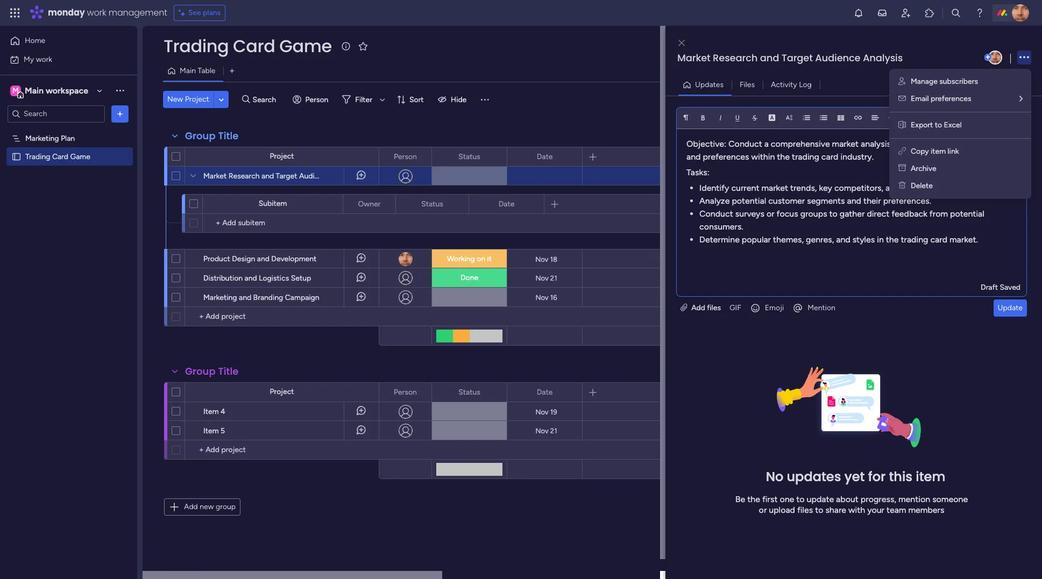 Task type: describe. For each thing, give the bounding box(es) containing it.
emoji
[[765, 303, 784, 313]]

genres,
[[806, 234, 835, 245]]

target
[[936, 139, 959, 149]]

main workspace
[[25, 85, 88, 96]]

add view image
[[230, 67, 234, 75]]

nov for product design and development
[[536, 255, 549, 264]]

trends,
[[791, 183, 817, 193]]

plans
[[203, 8, 221, 17]]

see plans button
[[174, 5, 226, 21]]

2 horizontal spatial the
[[887, 234, 899, 245]]

dapulse addbtn image
[[985, 54, 992, 61]]

activity log
[[771, 80, 812, 89]]

main table button
[[163, 62, 224, 80]]

surveys
[[736, 209, 765, 219]]

work for monday
[[87, 6, 106, 19]]

groups
[[801, 209, 828, 219]]

identify
[[700, 183, 730, 193]]

customer
[[769, 196, 805, 206]]

nov 18
[[536, 255, 558, 264]]

item for item 5
[[203, 427, 219, 436]]

list arrow image
[[1020, 95, 1023, 103]]

and up preferences.
[[886, 183, 900, 193]]

0 horizontal spatial card
[[52, 152, 68, 161]]

project for date
[[270, 388, 294, 397]]

workspace options image
[[115, 85, 125, 96]]

0 horizontal spatial trading
[[25, 152, 50, 161]]

update
[[998, 303, 1023, 313]]

+ Add project text field
[[191, 311, 278, 324]]

Owner field
[[356, 198, 384, 210]]

nov for marketing and branding campaign
[[536, 294, 549, 302]]

v2 link image
[[899, 147, 907, 156]]

excel
[[945, 121, 962, 130]]

1 horizontal spatial trading
[[901, 234, 929, 245]]

logistics
[[259, 274, 289, 283]]

1 vertical spatial conduct
[[700, 209, 734, 219]]

4 nov from the top
[[536, 408, 549, 416]]

manage
[[911, 77, 938, 86]]

add new group
[[184, 503, 236, 512]]

preferences inside menu
[[931, 94, 972, 103]]

1 vertical spatial market research and target audience analysis
[[203, 172, 361, 181]]

2 nov 21 from the top
[[536, 427, 557, 435]]

nov for item 5
[[536, 427, 549, 435]]

owner
[[358, 199, 381, 209]]

0 horizontal spatial market
[[762, 183, 789, 193]]

activity log button
[[763, 76, 820, 93]]

0 vertical spatial trading
[[792, 152, 820, 162]]

dapulse attachment image
[[681, 303, 688, 313]]

themes,
[[774, 234, 804, 245]]

add to favorites image
[[358, 41, 369, 51]]

or inside be the first one to update about progress, mention someone or upload files to share with your team members
[[759, 506, 767, 516]]

upload
[[769, 506, 796, 516]]

objective:
[[687, 139, 727, 149]]

1 nov 21 from the top
[[536, 274, 557, 282]]

0 vertical spatial conduct
[[729, 139, 763, 149]]

1 vertical spatial status field
[[419, 198, 446, 210]]

v2 email column image
[[899, 94, 907, 103]]

show board description image
[[339, 41, 352, 52]]

2 horizontal spatial market
[[903, 183, 929, 193]]

1. numbers image
[[803, 114, 811, 121]]

mention button
[[789, 300, 840, 317]]

underline image
[[734, 114, 742, 121]]

2 vertical spatial date
[[537, 388, 553, 397]]

market research and target audience analysis inside field
[[678, 51, 903, 65]]

+ Add subitem text field
[[208, 217, 294, 230]]

search everything image
[[951, 8, 962, 18]]

0 horizontal spatial research
[[229, 172, 260, 181]]

status field for person
[[456, 387, 483, 399]]

and up subitem
[[262, 172, 274, 181]]

feedback
[[892, 209, 928, 219]]

competitors,
[[835, 183, 884, 193]]

new
[[167, 95, 183, 104]]

link
[[948, 147, 960, 156]]

group title field for person
[[182, 365, 241, 379]]

be the first one to update about progress, mention someone or upload files to share with your team members
[[736, 495, 969, 516]]

on
[[477, 255, 486, 264]]

manage subscribers
[[911, 77, 979, 86]]

my work
[[24, 55, 52, 64]]

plan
[[61, 134, 75, 143]]

update button
[[994, 300, 1028, 317]]

work for my
[[36, 55, 52, 64]]

1 vertical spatial date
[[499, 199, 515, 209]]

1 horizontal spatial card
[[233, 34, 275, 58]]

dapulse drag 2 image
[[668, 291, 671, 303]]

segments
[[808, 196, 845, 206]]

to down the segments
[[830, 209, 838, 219]]

new
[[200, 503, 214, 512]]

list box containing marketing plan
[[0, 127, 137, 311]]

16
[[551, 294, 557, 302]]

4
[[221, 408, 225, 417]]

status for date
[[459, 152, 481, 161]]

design
[[232, 255, 255, 264]]

campaign
[[285, 293, 320, 303]]

my work button
[[6, 51, 116, 68]]

identify
[[904, 139, 933, 149]]

angle down image
[[219, 96, 224, 104]]

files
[[740, 80, 755, 89]]

Search field
[[250, 92, 282, 107]]

archive
[[911, 164, 937, 173]]

management
[[109, 6, 167, 19]]

1 vertical spatial target
[[276, 172, 297, 181]]

1 horizontal spatial potential
[[951, 209, 985, 219]]

0 vertical spatial potential
[[732, 196, 767, 206]]

Search in workspace field
[[23, 108, 90, 120]]

notifications image
[[854, 8, 865, 18]]

marketing for marketing and branding campaign
[[203, 293, 237, 303]]

their
[[864, 196, 882, 206]]

email
[[911, 94, 930, 103]]

no updates yet for this item
[[766, 469, 946, 486]]

in
[[878, 234, 884, 245]]

workspace
[[46, 85, 88, 96]]

0 vertical spatial date field
[[534, 151, 556, 163]]

working on it
[[447, 255, 492, 264]]

current
[[732, 183, 760, 193]]

0 vertical spatial james peterson image
[[1013, 4, 1030, 22]]

monday work management
[[48, 6, 167, 19]]

1 horizontal spatial market
[[833, 139, 859, 149]]

focus
[[777, 209, 799, 219]]

updates
[[787, 469, 842, 486]]

italic image
[[717, 114, 725, 121]]

project inside 'new project' button
[[185, 95, 209, 104]]

size image
[[786, 114, 793, 121]]

filter
[[355, 95, 372, 104]]

table image
[[838, 114, 845, 121]]

determine
[[700, 234, 740, 245]]

sort
[[410, 95, 424, 104]]

2 nov from the top
[[536, 274, 549, 282]]

it
[[487, 255, 492, 264]]

copy
[[911, 147, 930, 156]]

2 person field from the top
[[391, 387, 420, 399]]

a
[[765, 139, 769, 149]]

group for date
[[185, 365, 216, 378]]

link image
[[855, 114, 862, 121]]

my
[[24, 55, 34, 64]]

tasks:
[[687, 167, 710, 177]]

setup
[[291, 274, 311, 283]]

and up tasks: at the top right
[[687, 152, 701, 162]]

market inside field
[[678, 51, 711, 65]]

title for date
[[218, 129, 239, 143]]

industry.
[[841, 152, 874, 162]]

gather
[[840, 209, 865, 219]]

0 vertical spatial trading
[[164, 34, 229, 58]]

19
[[551, 408, 557, 416]]

working
[[447, 255, 475, 264]]

to down update
[[816, 506, 824, 516]]

your
[[868, 506, 885, 516]]

the inside be the first one to update about progress, mention someone or upload files to share with your team members
[[748, 495, 761, 505]]

email preferences
[[911, 94, 972, 103]]

status for person
[[459, 388, 481, 397]]

and right design
[[257, 255, 270, 264]]

mention
[[899, 495, 931, 505]]

about
[[837, 495, 859, 505]]

objective: conduct a comprehensive market analysis to identify target demographics and preferences within the trading card industry. tasks: identify current market trends, key competitors, and market size. analyze potential customer segments and their preferences. conduct surveys or focus groups to gather direct feedback from potential consumers. determine popular themes, genres, and styles in the trading card market.
[[687, 139, 1016, 245]]

branding
[[253, 293, 283, 303]]

item for item 4
[[203, 408, 219, 417]]

table
[[198, 66, 216, 75]]

trading card game inside list box
[[25, 152, 90, 161]]

1 vertical spatial item
[[916, 469, 946, 486]]

checklist image
[[924, 114, 932, 122]]

main for main workspace
[[25, 85, 44, 96]]

analysis inside field
[[863, 51, 903, 65]]

sort button
[[392, 91, 430, 108]]

2 21 from the top
[[551, 427, 557, 435]]

update
[[807, 495, 834, 505]]

item 5
[[203, 427, 225, 436]]

1 vertical spatial analysis
[[333, 172, 361, 181]]

delete
[[911, 181, 933, 191]]

see plans
[[188, 8, 221, 17]]



Task type: locate. For each thing, give the bounding box(es) containing it.
preferences inside objective: conduct a comprehensive market analysis to identify target demographics and preferences within the trading card industry. tasks: identify current market trends, key competitors, and market size. analyze potential customer segments and their preferences. conduct surveys or focus groups to gather direct feedback from potential consumers. determine popular themes, genres, and styles in the trading card market.
[[703, 152, 750, 162]]

or inside objective: conduct a comprehensive market analysis to identify target demographics and preferences within the trading card industry. tasks: identify current market trends, key competitors, and market size. analyze potential customer segments and their preferences. conduct surveys or focus groups to gather direct feedback from potential consumers. determine popular themes, genres, and styles in the trading card market.
[[767, 209, 775, 219]]

0 vertical spatial group title
[[185, 129, 239, 143]]

public board image
[[11, 152, 22, 162]]

main
[[180, 66, 196, 75], [25, 85, 44, 96]]

1 vertical spatial card
[[52, 152, 68, 161]]

trading right public board image
[[25, 152, 50, 161]]

trading card game
[[164, 34, 332, 58], [25, 152, 90, 161]]

monday
[[48, 6, 85, 19]]

target inside field
[[782, 51, 813, 65]]

status
[[459, 152, 481, 161], [422, 199, 443, 209], [459, 388, 481, 397]]

marketing inside list box
[[25, 134, 59, 143]]

add right dapulse attachment icon
[[692, 303, 706, 313]]

1 vertical spatial card
[[931, 234, 948, 245]]

add for add new group
[[184, 503, 198, 512]]

group title for date
[[185, 365, 239, 378]]

group down 'new project' button
[[185, 129, 216, 143]]

from
[[930, 209, 949, 219]]

work right monday
[[87, 6, 106, 19]]

trading card game up add view image
[[164, 34, 332, 58]]

0 horizontal spatial potential
[[732, 196, 767, 206]]

group title
[[185, 129, 239, 143], [185, 365, 239, 378]]

item up mention
[[916, 469, 946, 486]]

1 horizontal spatial james peterson image
[[1013, 4, 1030, 22]]

analysis
[[861, 139, 891, 149]]

1 vertical spatial files
[[798, 506, 814, 516]]

2 vertical spatial the
[[748, 495, 761, 505]]

research up files
[[713, 51, 758, 65]]

marketing and branding campaign
[[203, 293, 320, 303]]

2 item from the top
[[203, 427, 219, 436]]

options image
[[115, 108, 125, 119]]

0 vertical spatial person field
[[391, 151, 420, 163]]

1 vertical spatial potential
[[951, 209, 985, 219]]

1 horizontal spatial market research and target audience analysis
[[678, 51, 903, 65]]

1 horizontal spatial card
[[931, 234, 948, 245]]

import from excel template outline image
[[899, 121, 907, 130]]

0 vertical spatial marketing
[[25, 134, 59, 143]]

and left styles
[[837, 234, 851, 245]]

no
[[766, 469, 784, 486]]

m
[[12, 86, 19, 95]]

0 vertical spatial title
[[218, 129, 239, 143]]

21 down 18
[[551, 274, 557, 282]]

0 vertical spatial trading card game
[[164, 34, 332, 58]]

the right be
[[748, 495, 761, 505]]

1 vertical spatial group title field
[[182, 365, 241, 379]]

1 vertical spatial project
[[270, 152, 294, 161]]

files inside be the first one to update about progress, mention someone or upload files to share with your team members
[[798, 506, 814, 516]]

the right in
[[887, 234, 899, 245]]

1 vertical spatial status
[[422, 199, 443, 209]]

new project
[[167, 95, 209, 104]]

market.
[[950, 234, 979, 245]]

0 vertical spatial date
[[537, 152, 553, 161]]

1 horizontal spatial market
[[678, 51, 711, 65]]

and up activity
[[761, 51, 780, 65]]

1 nov from the top
[[536, 255, 549, 264]]

0 vertical spatial status
[[459, 152, 481, 161]]

analysis up v2 surface invite image
[[863, 51, 903, 65]]

gif button
[[726, 300, 746, 317]]

1 horizontal spatial game
[[279, 34, 332, 58]]

group title for person
[[185, 129, 239, 143]]

group title field up item 4
[[182, 365, 241, 379]]

1 vertical spatial audience
[[299, 172, 331, 181]]

and inside market research and target audience analysis field
[[761, 51, 780, 65]]

0 vertical spatial preferences
[[931, 94, 972, 103]]

marketing for marketing plan
[[25, 134, 59, 143]]

0 vertical spatial 21
[[551, 274, 557, 282]]

menu image
[[480, 94, 491, 105]]

comprehensive
[[771, 139, 830, 149]]

files down update
[[798, 506, 814, 516]]

1 horizontal spatial research
[[713, 51, 758, 65]]

trading up main table
[[164, 34, 229, 58]]

bold image
[[700, 114, 707, 121]]

preferences down objective:
[[703, 152, 750, 162]]

0 vertical spatial item
[[931, 147, 946, 156]]

nov left 18
[[536, 255, 549, 264]]

0 vertical spatial or
[[767, 209, 775, 219]]

share
[[826, 506, 847, 516]]

format image
[[683, 114, 690, 121]]

to down import from excel template outline image
[[894, 139, 902, 149]]

Trading Card Game field
[[161, 34, 335, 58]]

1 vertical spatial title
[[218, 365, 239, 378]]

&bull; bullets image
[[820, 114, 828, 121]]

1 horizontal spatial audience
[[816, 51, 861, 65]]

main inside main table button
[[180, 66, 196, 75]]

main inside workspace selection element
[[25, 85, 44, 96]]

to right one
[[797, 495, 805, 505]]

research up subitem
[[229, 172, 260, 181]]

0 vertical spatial card
[[822, 152, 839, 162]]

0 vertical spatial audience
[[816, 51, 861, 65]]

1 vertical spatial work
[[36, 55, 52, 64]]

0 vertical spatial target
[[782, 51, 813, 65]]

title for person
[[218, 365, 239, 378]]

size.
[[931, 183, 948, 193]]

1 vertical spatial person field
[[391, 387, 420, 399]]

Group Title field
[[182, 129, 241, 143], [182, 365, 241, 379]]

0 vertical spatial research
[[713, 51, 758, 65]]

1 group from the top
[[185, 129, 216, 143]]

research inside field
[[713, 51, 758, 65]]

21 down the '19'
[[551, 427, 557, 435]]

emoji button
[[746, 300, 789, 317]]

with
[[849, 506, 866, 516]]

add
[[692, 303, 706, 313], [184, 503, 198, 512]]

2 vertical spatial date field
[[534, 387, 556, 399]]

marketing down distribution
[[203, 293, 237, 303]]

work inside my work button
[[36, 55, 52, 64]]

add new group button
[[164, 499, 241, 516]]

person button
[[288, 91, 335, 108]]

mention
[[808, 303, 836, 313]]

21
[[551, 274, 557, 282], [551, 427, 557, 435]]

conduct down analyze
[[700, 209, 734, 219]]

1 vertical spatial trading card game
[[25, 152, 90, 161]]

5
[[221, 427, 225, 436]]

1 horizontal spatial the
[[777, 152, 790, 162]]

card left industry.
[[822, 152, 839, 162]]

v2 surface invite image
[[899, 77, 907, 86]]

nov 21 down nov 18
[[536, 274, 557, 282]]

close image
[[679, 39, 685, 47]]

distribution
[[203, 274, 243, 283]]

item left 5
[[203, 427, 219, 436]]

0 vertical spatial card
[[233, 34, 275, 58]]

0 vertical spatial analysis
[[863, 51, 903, 65]]

to
[[936, 121, 943, 130], [894, 139, 902, 149], [830, 209, 838, 219], [797, 495, 805, 505], [816, 506, 824, 516]]

add inside button
[[184, 503, 198, 512]]

card up add view image
[[233, 34, 275, 58]]

potential up surveys
[[732, 196, 767, 206]]

0 horizontal spatial the
[[748, 495, 761, 505]]

marketing left plan at the left of page
[[25, 134, 59, 143]]

0 vertical spatial person
[[306, 95, 329, 104]]

inbox image
[[877, 8, 888, 18]]

group title down the angle down image
[[185, 129, 239, 143]]

and up + add project text box
[[239, 293, 251, 303]]

analyze
[[700, 196, 730, 206]]

market
[[833, 139, 859, 149], [762, 183, 789, 193], [903, 183, 929, 193]]

trading
[[792, 152, 820, 162], [901, 234, 929, 245]]

0 vertical spatial files
[[708, 303, 721, 313]]

analysis up owner at the top of page
[[333, 172, 361, 181]]

v2 search image
[[242, 94, 250, 106]]

hide
[[451, 95, 467, 104]]

0 horizontal spatial analysis
[[333, 172, 361, 181]]

market up customer
[[762, 183, 789, 193]]

nov down nov 19 in the right bottom of the page
[[536, 427, 549, 435]]

title down the angle down image
[[218, 129, 239, 143]]

trading card game down marketing plan
[[25, 152, 90, 161]]

1 vertical spatial the
[[887, 234, 899, 245]]

key
[[820, 183, 833, 193]]

james peterson image left v2 ellipsis icon
[[989, 51, 1003, 65]]

1 vertical spatial 21
[[551, 427, 557, 435]]

home button
[[6, 32, 116, 50]]

Market Research and Target Audience Analysis field
[[675, 51, 983, 65]]

1 vertical spatial james peterson image
[[989, 51, 1003, 65]]

potential up 'market.'
[[951, 209, 985, 219]]

group for person
[[185, 129, 216, 143]]

product design and development
[[203, 255, 317, 264]]

dapulse archived image
[[899, 164, 907, 173]]

0 vertical spatial game
[[279, 34, 332, 58]]

saved
[[1000, 283, 1021, 292]]

or left focus
[[767, 209, 775, 219]]

1 title from the top
[[218, 129, 239, 143]]

0 horizontal spatial market
[[203, 172, 227, 181]]

files left the gif
[[708, 303, 721, 313]]

james peterson image right help icon
[[1013, 4, 1030, 22]]

1 21 from the top
[[551, 274, 557, 282]]

workspace selection element
[[10, 84, 90, 98]]

and up gather
[[848, 196, 862, 206]]

2 group from the top
[[185, 365, 216, 378]]

0 horizontal spatial main
[[25, 85, 44, 96]]

1 person field from the top
[[391, 151, 420, 163]]

select product image
[[10, 8, 20, 18]]

Person field
[[391, 151, 420, 163], [391, 387, 420, 399]]

item
[[203, 408, 219, 417], [203, 427, 219, 436]]

conduct left a on the right of page
[[729, 139, 763, 149]]

one
[[780, 495, 795, 505]]

main right 'workspace' icon
[[25, 85, 44, 96]]

0 vertical spatial main
[[180, 66, 196, 75]]

1 vertical spatial research
[[229, 172, 260, 181]]

preferences down manage subscribers
[[931, 94, 972, 103]]

0 horizontal spatial marketing
[[25, 134, 59, 143]]

james peterson image
[[1013, 4, 1030, 22], [989, 51, 1003, 65]]

0 horizontal spatial preferences
[[703, 152, 750, 162]]

status field for date
[[456, 151, 483, 163]]

0 vertical spatial project
[[185, 95, 209, 104]]

0 horizontal spatial work
[[36, 55, 52, 64]]

0 vertical spatial status field
[[456, 151, 483, 163]]

development
[[272, 255, 317, 264]]

2 group title from the top
[[185, 365, 239, 378]]

+ Add project text field
[[191, 444, 278, 457]]

nov 21 down nov 19 in the right bottom of the page
[[536, 427, 557, 435]]

draft
[[981, 283, 999, 292]]

done
[[461, 273, 479, 283]]

add for add files
[[692, 303, 706, 313]]

nov down nov 18
[[536, 274, 549, 282]]

0 vertical spatial group
[[185, 129, 216, 143]]

0 horizontal spatial card
[[822, 152, 839, 162]]

1 horizontal spatial trading card game
[[164, 34, 332, 58]]

group title up item 4
[[185, 365, 239, 378]]

3 nov from the top
[[536, 294, 549, 302]]

0 horizontal spatial add
[[184, 503, 198, 512]]

trading down feedback
[[901, 234, 929, 245]]

1 horizontal spatial analysis
[[863, 51, 903, 65]]

1 group title from the top
[[185, 129, 239, 143]]

group
[[216, 503, 236, 512]]

main left table
[[180, 66, 196, 75]]

audience inside field
[[816, 51, 861, 65]]

text color image
[[769, 114, 776, 121]]

0 horizontal spatial trading card game
[[25, 152, 90, 161]]

menu containing manage subscribers
[[890, 69, 1032, 199]]

preferences.
[[884, 196, 932, 206]]

item left 4
[[203, 408, 219, 417]]

project for person
[[270, 152, 294, 161]]

someone
[[933, 495, 969, 505]]

0 horizontal spatial market research and target audience analysis
[[203, 172, 361, 181]]

0 vertical spatial nov 21
[[536, 274, 557, 282]]

2 vertical spatial person
[[394, 388, 417, 397]]

game inside list box
[[70, 152, 90, 161]]

person inside popup button
[[306, 95, 329, 104]]

market research and target audience analysis up subitem
[[203, 172, 361, 181]]

or down first
[[759, 506, 767, 516]]

be
[[736, 495, 746, 505]]

log
[[799, 80, 812, 89]]

for
[[869, 469, 886, 486]]

0 horizontal spatial files
[[708, 303, 721, 313]]

subitem
[[259, 199, 287, 208]]

group up item 4
[[185, 365, 216, 378]]

title up 4
[[218, 365, 239, 378]]

Date field
[[534, 151, 556, 163], [496, 198, 518, 210], [534, 387, 556, 399]]

rtl ltr image
[[907, 114, 914, 121]]

or
[[767, 209, 775, 219], [759, 506, 767, 516]]

1 vertical spatial preferences
[[703, 152, 750, 162]]

updates
[[696, 80, 724, 89]]

1 vertical spatial person
[[394, 152, 417, 161]]

product
[[203, 255, 230, 264]]

1 vertical spatial trading
[[25, 152, 50, 161]]

the right the within
[[777, 152, 790, 162]]

2 vertical spatial status field
[[456, 387, 483, 399]]

v2 delete line image
[[899, 181, 907, 191]]

2 group title field from the top
[[182, 365, 241, 379]]

demographics
[[961, 139, 1016, 149]]

files button
[[732, 76, 763, 93]]

1 vertical spatial main
[[25, 85, 44, 96]]

to right "checklist" image
[[936, 121, 943, 130]]

work
[[87, 6, 106, 19], [36, 55, 52, 64]]

1 horizontal spatial target
[[782, 51, 813, 65]]

0 horizontal spatial game
[[70, 152, 90, 161]]

1 horizontal spatial main
[[180, 66, 196, 75]]

arrow down image
[[376, 93, 389, 106]]

and down design
[[245, 274, 257, 283]]

target up activity log
[[782, 51, 813, 65]]

item left the link
[[931, 147, 946, 156]]

1 horizontal spatial files
[[798, 506, 814, 516]]

preferences
[[931, 94, 972, 103], [703, 152, 750, 162]]

nov left the 16
[[536, 294, 549, 302]]

analysis
[[863, 51, 903, 65], [333, 172, 361, 181]]

group title field for date
[[182, 129, 241, 143]]

card down plan at the left of page
[[52, 152, 68, 161]]

game down plan at the left of page
[[70, 152, 90, 161]]

align image
[[872, 114, 880, 121]]

invite members image
[[901, 8, 912, 18]]

first
[[763, 495, 778, 505]]

help image
[[975, 8, 986, 18]]

list box
[[0, 127, 137, 311]]

1 vertical spatial group
[[185, 365, 216, 378]]

v2 ellipsis image
[[1020, 50, 1030, 65]]

consumers.
[[700, 222, 744, 232]]

line image
[[889, 114, 897, 121]]

files
[[708, 303, 721, 313], [798, 506, 814, 516]]

1 horizontal spatial preferences
[[931, 94, 972, 103]]

1 item from the top
[[203, 408, 219, 417]]

apps image
[[925, 8, 936, 18]]

add left new
[[184, 503, 198, 512]]

workspace image
[[10, 85, 21, 97]]

0 horizontal spatial trading
[[792, 152, 820, 162]]

1 group title field from the top
[[182, 129, 241, 143]]

trading down comprehensive
[[792, 152, 820, 162]]

5 nov from the top
[[536, 427, 549, 435]]

work right my
[[36, 55, 52, 64]]

target up subitem
[[276, 172, 297, 181]]

1 vertical spatial date field
[[496, 198, 518, 210]]

0 vertical spatial market
[[678, 51, 711, 65]]

direct
[[867, 209, 890, 219]]

Status field
[[456, 151, 483, 163], [419, 198, 446, 210], [456, 387, 483, 399]]

nov 21
[[536, 274, 557, 282], [536, 427, 557, 435]]

1 vertical spatial market
[[203, 172, 227, 181]]

menu
[[890, 69, 1032, 199]]

strikethrough image
[[752, 114, 759, 121]]

1 vertical spatial marketing
[[203, 293, 237, 303]]

audience
[[816, 51, 861, 65], [299, 172, 331, 181]]

market up industry.
[[833, 139, 859, 149]]

1 vertical spatial group title
[[185, 365, 239, 378]]

1 vertical spatial add
[[184, 503, 198, 512]]

see
[[188, 8, 201, 17]]

game left show board description image
[[279, 34, 332, 58]]

card left 'market.'
[[931, 234, 948, 245]]

the
[[777, 152, 790, 162], [887, 234, 899, 245], [748, 495, 761, 505]]

2 title from the top
[[218, 365, 239, 378]]

nov left the '19'
[[536, 408, 549, 416]]

group title field down the angle down image
[[182, 129, 241, 143]]

market up preferences.
[[903, 183, 929, 193]]

market research and target audience analysis up activity log
[[678, 51, 903, 65]]

main for main table
[[180, 66, 196, 75]]

option
[[0, 129, 137, 131]]

home
[[25, 36, 45, 45]]

filter button
[[338, 91, 389, 108]]



Task type: vqa. For each thing, say whether or not it's contained in the screenshot.
monday dev Pro trial | 14 days left
no



